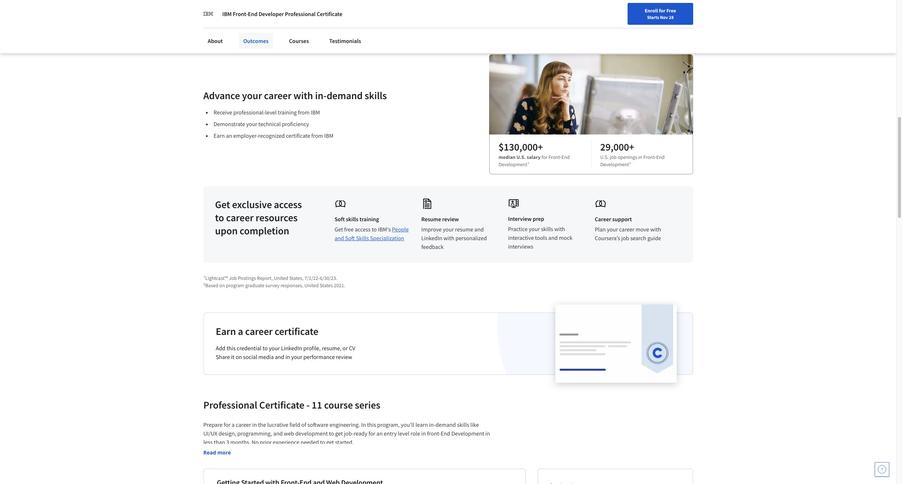 Task type: locate. For each thing, give the bounding box(es) containing it.
level down you'll
[[398, 430, 409, 437]]

0 vertical spatial review
[[442, 215, 459, 223]]

1 horizontal spatial access
[[355, 226, 371, 233]]

0 vertical spatial get
[[215, 198, 230, 211]]

people and soft skills specialization
[[335, 226, 409, 242]]

experience
[[273, 438, 299, 446]]

with up mock
[[554, 225, 565, 233]]

0 vertical spatial get
[[335, 430, 343, 437]]

¹ down the openings
[[629, 161, 631, 168]]

front- right learn
[[233, 10, 248, 17]]

development
[[295, 430, 328, 437]]

your up coursera's
[[607, 226, 618, 233]]

certificate
[[286, 132, 310, 139], [275, 325, 318, 338]]

1 vertical spatial united
[[304, 282, 319, 289]]

get left free at top
[[335, 226, 343, 233]]

receive professional-level training from ibm
[[214, 109, 320, 116]]

exclusive
[[232, 198, 272, 211]]

engineering.
[[330, 421, 360, 428]]

level inside the prepare for a career in the lucrative field of software engineering. in this program, you'll learn in-demand skills like ui/ux design, programming, and web development to get job-ready for an entry level role in front-end development in less than 3 months. no prior experience needed to get started. read more
[[398, 430, 409, 437]]

review down or
[[336, 353, 352, 360]]

job left search
[[621, 234, 629, 242]]

your left resume
[[443, 226, 454, 233]]

0 horizontal spatial from
[[298, 109, 310, 116]]

for right ready
[[369, 430, 375, 437]]

1 vertical spatial job
[[621, 234, 629, 242]]

0 horizontal spatial this
[[227, 344, 236, 352]]

access for free
[[355, 226, 371, 233]]

performance
[[303, 353, 335, 360]]

+ for 29,000
[[629, 140, 634, 153]]

¹lightcast™ job postings report, united states, 7/1/22-6/30/23. ²based on program graduate survey responses, united states 2021.
[[203, 275, 345, 289]]

earn up add
[[216, 325, 236, 338]]

0 vertical spatial more
[[231, 11, 244, 18]]

your inside career support plan your career move with coursera's job search guide
[[607, 226, 618, 233]]

more right learn
[[231, 11, 244, 18]]

front- inside for front-end development
[[549, 154, 562, 160]]

career inside the prepare for a career in the lucrative field of software engineering. in this program, you'll learn in-demand skills like ui/ux design, programming, and web development to get job-ready for an entry level role in front-end development in less than 3 months. no prior experience needed to get started. read more
[[236, 421, 251, 428]]

2 horizontal spatial front-
[[643, 154, 656, 160]]

career inside career support plan your career move with coursera's job search guide
[[619, 226, 635, 233]]

united up survey on the bottom left
[[274, 275, 288, 281]]

1 horizontal spatial a
[[238, 325, 243, 338]]

of
[[301, 421, 306, 428]]

front- inside 29,000 + u.s. job openings in front-end development
[[643, 154, 656, 160]]

profile,
[[303, 344, 321, 352]]

29,000 + u.s. job openings in front-end development
[[600, 140, 665, 168]]

1 vertical spatial a
[[232, 421, 235, 428]]

0 horizontal spatial an
[[226, 132, 232, 139]]

credential
[[237, 344, 261, 352]]

0 horizontal spatial get
[[215, 198, 230, 211]]

0 horizontal spatial on
[[219, 282, 225, 289]]

an left the entry
[[377, 430, 383, 437]]

0 vertical spatial professional
[[285, 10, 316, 17]]

front- right the salary at right
[[549, 154, 562, 160]]

$130,000
[[499, 140, 538, 153]]

1 vertical spatial review
[[336, 353, 352, 360]]

+ inside 29,000 + u.s. job openings in front-end development
[[629, 140, 634, 153]]

earn
[[214, 132, 225, 139], [216, 325, 236, 338]]

0 horizontal spatial training
[[278, 109, 297, 116]]

on
[[219, 282, 225, 289], [236, 353, 242, 360]]

started.
[[335, 438, 354, 446]]

the
[[258, 421, 266, 428]]

1 horizontal spatial get
[[335, 226, 343, 233]]

1 horizontal spatial level
[[398, 430, 409, 437]]

linkedin
[[421, 234, 442, 242], [281, 344, 302, 352]]

and up the personalized
[[474, 226, 484, 233]]

¹ down the salary at right
[[527, 161, 529, 168]]

1 horizontal spatial this
[[367, 421, 376, 428]]

0 horizontal spatial ¹
[[527, 161, 529, 168]]

in-
[[315, 89, 327, 102], [429, 421, 436, 428]]

1 + from the left
[[538, 140, 543, 153]]

learn more about coursera for business
[[215, 11, 316, 18]]

0 vertical spatial soft
[[335, 215, 345, 223]]

0 horizontal spatial +
[[538, 140, 543, 153]]

1 horizontal spatial get
[[335, 430, 343, 437]]

0 vertical spatial a
[[238, 325, 243, 338]]

get exclusive access to career resources upon completion
[[215, 198, 302, 237]]

you'll
[[401, 421, 414, 428]]

end right the openings
[[656, 154, 665, 160]]

2 horizontal spatial development
[[600, 161, 629, 168]]

2 u.s. from the left
[[600, 154, 609, 160]]

0 horizontal spatial demand
[[327, 89, 363, 102]]

end inside the prepare for a career in the lucrative field of software engineering. in this program, you'll learn in-demand skills like ui/ux design, programming, and web development to get job-ready for an entry level role in front-end development in less than 3 months. no prior experience needed to get started. read more
[[441, 430, 450, 437]]

u.s.
[[517, 154, 526, 160], [600, 154, 609, 160]]

end inside 29,000 + u.s. job openings in front-end development
[[656, 154, 665, 160]]

1 vertical spatial an
[[377, 430, 383, 437]]

social
[[243, 353, 257, 360]]

1 vertical spatial professional
[[203, 398, 257, 412]]

1 horizontal spatial front-
[[549, 154, 562, 160]]

6/30/23.
[[320, 275, 337, 281]]

earn an employer-recognized certificate from ibm
[[214, 132, 333, 139]]

1 horizontal spatial development
[[499, 161, 527, 168]]

an down demonstrate
[[226, 132, 232, 139]]

about link
[[203, 33, 227, 49]]

+ up the salary at right
[[538, 140, 543, 153]]

nov
[[660, 14, 668, 20]]

get left the started.
[[326, 438, 334, 446]]

resources
[[256, 211, 298, 224]]

to for ibm's
[[372, 226, 377, 233]]

certificate up profile,
[[275, 325, 318, 338]]

+
[[538, 140, 543, 153], [629, 140, 634, 153]]

¹ for $130,000
[[527, 161, 529, 168]]

certificate up lucrative
[[259, 398, 304, 412]]

1 vertical spatial on
[[236, 353, 242, 360]]

access up skills
[[355, 226, 371, 233]]

get
[[335, 430, 343, 437], [326, 438, 334, 446]]

your down professional- on the top
[[246, 120, 257, 128]]

soft up free at top
[[335, 215, 345, 223]]

1 horizontal spatial ¹
[[629, 161, 631, 168]]

testimonials link
[[325, 33, 366, 49]]

prepare for a career in the lucrative field of software engineering. in this program, you'll learn in-demand skills like ui/ux design, programming, and web development to get job-ready for an entry level role in front-end development in less than 3 months. no prior experience needed to get started. read more
[[203, 421, 491, 456]]

your down "prep"
[[529, 225, 540, 233]]

from
[[298, 109, 310, 116], [311, 132, 323, 139]]

united down 7/1/22-
[[304, 282, 319, 289]]

0 horizontal spatial access
[[274, 198, 302, 211]]

2 vertical spatial ibm
[[324, 132, 333, 139]]

+ inside $130,000 + median u.s. salary
[[538, 140, 543, 153]]

it
[[231, 353, 234, 360]]

resume review improve your resume and linkedin with personalized feedback
[[421, 215, 487, 250]]

1 vertical spatial level
[[398, 430, 409, 437]]

review up resume
[[442, 215, 459, 223]]

get left job-
[[335, 430, 343, 437]]

a up credential
[[238, 325, 243, 338]]

1 ¹ from the left
[[527, 161, 529, 168]]

0 horizontal spatial u.s.
[[517, 154, 526, 160]]

and right media
[[275, 353, 284, 360]]

access inside get exclusive access to career resources upon completion
[[274, 198, 302, 211]]

soft inside people and soft skills specialization
[[345, 234, 355, 242]]

level up "technical"
[[265, 109, 277, 116]]

0 vertical spatial certificate
[[317, 10, 342, 17]]

this inside the prepare for a career in the lucrative field of software engineering. in this program, you'll learn in-demand skills like ui/ux design, programming, and web development to get job-ready for an entry level role in front-end development in less than 3 months. no prior experience needed to get started. read more
[[367, 421, 376, 428]]

employer-
[[233, 132, 258, 139]]

training up get free access to ibm's
[[360, 215, 379, 223]]

development inside the prepare for a career in the lucrative field of software engineering. in this program, you'll learn in-demand skills like ui/ux design, programming, and web development to get job-ready for an entry level role in front-end development in less than 3 months. no prior experience needed to get started. read more
[[451, 430, 484, 437]]

earn for earn a career certificate
[[216, 325, 236, 338]]

upon
[[215, 224, 238, 237]]

1 vertical spatial soft
[[345, 234, 355, 242]]

to for career
[[215, 211, 224, 224]]

with up guide
[[650, 226, 661, 233]]

field
[[289, 421, 300, 428]]

0 horizontal spatial linkedin
[[281, 344, 302, 352]]

with up proficiency
[[294, 89, 313, 102]]

professional
[[285, 10, 316, 17], [203, 398, 257, 412]]

median
[[499, 154, 516, 160]]

for up nov
[[659, 7, 665, 14]]

with
[[294, 89, 313, 102], [554, 225, 565, 233], [650, 226, 661, 233], [444, 234, 454, 242]]

0 vertical spatial earn
[[214, 132, 225, 139]]

0 horizontal spatial front-
[[233, 10, 248, 17]]

an
[[226, 132, 232, 139], [377, 430, 383, 437]]

end right the salary at right
[[562, 154, 570, 160]]

than
[[214, 438, 225, 446]]

0 vertical spatial access
[[274, 198, 302, 211]]

2021.
[[334, 282, 345, 289]]

interactive
[[508, 234, 534, 241]]

1 horizontal spatial on
[[236, 353, 242, 360]]

1 vertical spatial in-
[[429, 421, 436, 428]]

u.s. down the $130,000
[[517, 154, 526, 160]]

linkedin inside resume review improve your resume and linkedin with personalized feedback
[[421, 234, 442, 242]]

more down 3
[[217, 449, 231, 456]]

to left ibm's
[[372, 226, 377, 233]]

soft down free at top
[[345, 234, 355, 242]]

1 vertical spatial linkedin
[[281, 344, 302, 352]]

united
[[274, 275, 288, 281], [304, 282, 319, 289]]

1 vertical spatial access
[[355, 226, 371, 233]]

certificate down proficiency
[[286, 132, 310, 139]]

1 vertical spatial from
[[311, 132, 323, 139]]

your
[[242, 89, 262, 102], [246, 120, 257, 128], [529, 225, 540, 233], [443, 226, 454, 233], [607, 226, 618, 233], [269, 344, 280, 352], [291, 353, 302, 360]]

training
[[278, 109, 297, 116], [360, 215, 379, 223]]

0 horizontal spatial level
[[265, 109, 277, 116]]

1 horizontal spatial professional
[[285, 10, 316, 17]]

0 vertical spatial level
[[265, 109, 277, 116]]

demand
[[327, 89, 363, 102], [436, 421, 456, 428]]

0 horizontal spatial a
[[232, 421, 235, 428]]

0 horizontal spatial job
[[610, 154, 617, 160]]

months.
[[230, 438, 251, 446]]

to inside get exclusive access to career resources upon completion
[[215, 211, 224, 224]]

an inside the prepare for a career in the lucrative field of software engineering. in this program, you'll learn in-demand skills like ui/ux design, programming, and web development to get job-ready for an entry level role in front-end development in less than 3 months. no prior experience needed to get started. read more
[[377, 430, 383, 437]]

and left skills
[[335, 234, 344, 242]]

for right the salary at right
[[542, 154, 548, 160]]

1 horizontal spatial demand
[[436, 421, 456, 428]]

1 horizontal spatial certificate
[[317, 10, 342, 17]]

+ up the openings
[[629, 140, 634, 153]]

skills inside the prepare for a career in the lucrative field of software engineering. in this program, you'll learn in-demand skills like ui/ux design, programming, and web development to get job-ready for an entry level role in front-end development in less than 3 months. no prior experience needed to get started. read more
[[457, 421, 469, 428]]

report,
[[257, 275, 273, 281]]

your up media
[[269, 344, 280, 352]]

this up it
[[227, 344, 236, 352]]

career inside get exclusive access to career resources upon completion
[[226, 211, 254, 224]]

this inside add this credential to your linkedin profile, resume, or cv share it on social media and in your performance review
[[227, 344, 236, 352]]

certificate
[[317, 10, 342, 17], [259, 398, 304, 412]]

certificate right business
[[317, 10, 342, 17]]

and inside add this credential to your linkedin profile, resume, or cv share it on social media and in your performance review
[[275, 353, 284, 360]]

states,
[[289, 275, 304, 281]]

learn more about coursera for business link
[[215, 11, 316, 18]]

to inside add this credential to your linkedin profile, resume, or cv share it on social media and in your performance review
[[263, 344, 268, 352]]

1 horizontal spatial linkedin
[[421, 234, 442, 242]]

proficiency
[[282, 120, 309, 128]]

1 horizontal spatial +
[[629, 140, 634, 153]]

get up 'upon'
[[215, 198, 230, 211]]

this right the "in"
[[367, 421, 376, 428]]

learn
[[215, 11, 230, 18]]

0 vertical spatial united
[[274, 275, 288, 281]]

2 + from the left
[[629, 140, 634, 153]]

1 vertical spatial more
[[217, 449, 231, 456]]

front- right the openings
[[643, 154, 656, 160]]

resume,
[[322, 344, 341, 352]]

role
[[411, 430, 420, 437]]

professional up prepare
[[203, 398, 257, 412]]

and right tools
[[548, 234, 558, 241]]

29,000
[[600, 140, 629, 153]]

$130,000 + median u.s. salary
[[499, 140, 543, 160]]

0 vertical spatial linkedin
[[421, 234, 442, 242]]

your inside resume review improve your resume and linkedin with personalized feedback
[[443, 226, 454, 233]]

a up design,
[[232, 421, 235, 428]]

1 vertical spatial training
[[360, 215, 379, 223]]

development down median
[[499, 161, 527, 168]]

for left business
[[286, 11, 293, 18]]

more inside the prepare for a career in the lucrative field of software engineering. in this program, you'll learn in-demand skills like ui/ux design, programming, and web development to get job-ready for an entry level role in front-end development in less than 3 months. no prior experience needed to get started. read more
[[217, 449, 231, 456]]

0 horizontal spatial in-
[[315, 89, 327, 102]]

career
[[264, 89, 292, 102], [226, 211, 254, 224], [619, 226, 635, 233], [245, 325, 273, 338], [236, 421, 251, 428]]

1 horizontal spatial job
[[621, 234, 629, 242]]

professional up courses
[[285, 10, 316, 17]]

1 horizontal spatial u.s.
[[600, 154, 609, 160]]

training up proficiency
[[278, 109, 297, 116]]

professional certificate - 11 course series
[[203, 398, 380, 412]]

0 horizontal spatial soft
[[335, 215, 345, 223]]

soft
[[335, 215, 345, 223], [345, 234, 355, 242]]

enroll
[[645, 7, 658, 14]]

level
[[265, 109, 277, 116], [398, 430, 409, 437]]

0 vertical spatial on
[[219, 282, 225, 289]]

1 horizontal spatial an
[[377, 430, 383, 437]]

people and soft skills specialization link
[[335, 226, 409, 242]]

1 u.s. from the left
[[517, 154, 526, 160]]

development down the openings
[[600, 161, 629, 168]]

1 horizontal spatial in-
[[429, 421, 436, 428]]

people
[[392, 226, 409, 233]]

access up completion
[[274, 198, 302, 211]]

0 horizontal spatial development
[[451, 430, 484, 437]]

1 vertical spatial certificate
[[259, 398, 304, 412]]

2 ¹ from the left
[[629, 161, 631, 168]]

1 vertical spatial earn
[[216, 325, 236, 338]]

1 horizontal spatial ibm
[[311, 109, 320, 116]]

1 vertical spatial this
[[367, 421, 376, 428]]

linkedin down improve
[[421, 234, 442, 242]]

lucrative
[[267, 421, 288, 428]]

to up media
[[263, 344, 268, 352]]

and down lucrative
[[273, 430, 283, 437]]

end right role on the bottom
[[441, 430, 450, 437]]

and inside people and soft skills specialization
[[335, 234, 344, 242]]

None search field
[[104, 5, 279, 19]]

0 vertical spatial job
[[610, 154, 617, 160]]

development down like
[[451, 430, 484, 437]]

to left exclusive
[[215, 211, 224, 224]]

interviews
[[508, 243, 533, 250]]

job down the 29,000
[[610, 154, 617, 160]]

review inside resume review improve your resume and linkedin with personalized feedback
[[442, 215, 459, 223]]

access for exclusive
[[274, 198, 302, 211]]

0 vertical spatial this
[[227, 344, 236, 352]]

1 vertical spatial get
[[335, 226, 343, 233]]

starts
[[647, 14, 659, 20]]

with up feedback
[[444, 234, 454, 242]]

front-
[[233, 10, 248, 17], [549, 154, 562, 160], [643, 154, 656, 160]]

earn a career certificate
[[216, 325, 318, 338]]

u.s. inside $130,000 + median u.s. salary
[[517, 154, 526, 160]]

prep
[[533, 215, 544, 222]]

on right it
[[236, 353, 242, 360]]

0 horizontal spatial ibm
[[222, 10, 232, 17]]

1 vertical spatial demand
[[436, 421, 456, 428]]

end
[[248, 10, 257, 17], [562, 154, 570, 160], [656, 154, 665, 160], [441, 430, 450, 437]]

front- for for
[[549, 154, 562, 160]]

get inside get exclusive access to career resources upon completion
[[215, 198, 230, 211]]

on down the ¹lightcast™
[[219, 282, 225, 289]]

career support plan your career move with coursera's job search guide
[[595, 215, 661, 242]]

in inside 29,000 + u.s. job openings in front-end development
[[638, 154, 642, 160]]

for
[[659, 7, 665, 14], [286, 11, 293, 18], [542, 154, 548, 160], [224, 421, 231, 428], [369, 430, 375, 437]]

1 horizontal spatial soft
[[345, 234, 355, 242]]

1 horizontal spatial review
[[442, 215, 459, 223]]

1 vertical spatial get
[[326, 438, 334, 446]]

linkedin left profile,
[[281, 344, 302, 352]]

0 horizontal spatial united
[[274, 275, 288, 281]]

0 horizontal spatial get
[[326, 438, 334, 446]]

earn down demonstrate
[[214, 132, 225, 139]]

0 horizontal spatial review
[[336, 353, 352, 360]]

ibm
[[222, 10, 232, 17], [311, 109, 320, 116], [324, 132, 333, 139]]

web
[[284, 430, 294, 437]]

linkedin inside add this credential to your linkedin profile, resume, or cv share it on social media and in your performance review
[[281, 344, 302, 352]]

skills inside interview prep practice your skills with interactive tools and mock interviews
[[541, 225, 553, 233]]

u.s. down the 29,000
[[600, 154, 609, 160]]

0 vertical spatial training
[[278, 109, 297, 116]]

needed
[[301, 438, 319, 446]]



Task type: vqa. For each thing, say whether or not it's contained in the screenshot.


Task type: describe. For each thing, give the bounding box(es) containing it.
for front-end development
[[499, 154, 570, 168]]

mock
[[559, 234, 573, 241]]

read more button
[[203, 449, 231, 456]]

for inside enroll for free starts nov 28
[[659, 7, 665, 14]]

earn for earn an employer-recognized certificate from ibm
[[214, 132, 225, 139]]

share
[[216, 353, 230, 360]]

support
[[612, 215, 632, 223]]

to right needed
[[320, 438, 325, 446]]

with inside resume review improve your resume and linkedin with personalized feedback
[[444, 234, 454, 242]]

review inside add this credential to your linkedin profile, resume, or cv share it on social media and in your performance review
[[336, 353, 352, 360]]

with inside interview prep practice your skills with interactive tools and mock interviews
[[554, 225, 565, 233]]

coursera enterprise logos image
[[531, 0, 677, 13]]

0 vertical spatial in-
[[315, 89, 327, 102]]

and inside interview prep practice your skills with interactive tools and mock interviews
[[548, 234, 558, 241]]

resume
[[455, 226, 473, 233]]

survey
[[265, 282, 280, 289]]

on inside ¹lightcast™ job postings report, united states, 7/1/22-6/30/23. ²based on program graduate survey responses, united states 2021.
[[219, 282, 225, 289]]

for inside for front-end development
[[542, 154, 548, 160]]

testimonials
[[329, 37, 361, 44]]

outcomes link
[[239, 33, 273, 49]]

prior
[[260, 438, 272, 446]]

free
[[344, 226, 354, 233]]

software
[[307, 421, 328, 428]]

states
[[320, 282, 333, 289]]

¹ for 29,000
[[629, 161, 631, 168]]

job-
[[344, 430, 354, 437]]

11
[[312, 398, 322, 412]]

salary
[[527, 154, 541, 160]]

0 horizontal spatial professional
[[203, 398, 257, 412]]

development inside 29,000 + u.s. job openings in front-end development
[[600, 161, 629, 168]]

get free access to ibm's
[[335, 226, 392, 233]]

end left developer
[[248, 10, 257, 17]]

openings
[[618, 154, 637, 160]]

0 vertical spatial certificate
[[286, 132, 310, 139]]

3
[[226, 438, 229, 446]]

completion
[[240, 224, 289, 237]]

add
[[216, 344, 225, 352]]

1 horizontal spatial training
[[360, 215, 379, 223]]

1 vertical spatial ibm
[[311, 109, 320, 116]]

your inside interview prep practice your skills with interactive tools and mock interviews
[[529, 225, 540, 233]]

about
[[246, 11, 261, 18]]

media
[[258, 353, 274, 360]]

plan
[[595, 226, 606, 233]]

free
[[666, 7, 676, 14]]

read
[[203, 449, 216, 456]]

learn
[[416, 421, 428, 428]]

no
[[252, 438, 259, 446]]

coursera career certificate image
[[556, 305, 677, 383]]

courses
[[289, 37, 309, 44]]

0 vertical spatial an
[[226, 132, 232, 139]]

recognized
[[258, 132, 285, 139]]

course
[[324, 398, 353, 412]]

coursera
[[262, 11, 284, 18]]

developer
[[259, 10, 284, 17]]

in
[[361, 421, 366, 428]]

to down engineering. at left bottom
[[329, 430, 334, 437]]

1 horizontal spatial from
[[311, 132, 323, 139]]

¹lightcast™
[[203, 275, 228, 281]]

program,
[[377, 421, 400, 428]]

resume
[[421, 215, 441, 223]]

specialization
[[370, 234, 404, 242]]

your up professional- on the top
[[242, 89, 262, 102]]

get for get exclusive access to career resources upon completion
[[215, 198, 230, 211]]

business
[[294, 11, 316, 18]]

skills
[[356, 234, 369, 242]]

soft skills training
[[335, 215, 379, 223]]

and inside the prepare for a career in the lucrative field of software engineering. in this program, you'll learn in-demand skills like ui/ux design, programming, and web development to get job-ready for an entry level role in front-end development in less than 3 months. no prior experience needed to get started. read more
[[273, 430, 283, 437]]

0 vertical spatial demand
[[327, 89, 363, 102]]

about
[[208, 37, 223, 44]]

series
[[355, 398, 380, 412]]

1 vertical spatial certificate
[[275, 325, 318, 338]]

ibm front-end developer professional certificate
[[222, 10, 342, 17]]

demand inside the prepare for a career in the lucrative field of software engineering. in this program, you'll learn in-demand skills like ui/ux design, programming, and web development to get job-ready for an entry level role in front-end development in less than 3 months. no prior experience needed to get started. read more
[[436, 421, 456, 428]]

outcomes
[[243, 37, 269, 44]]

job inside 29,000 + u.s. job openings in front-end development
[[610, 154, 617, 160]]

in inside add this credential to your linkedin profile, resume, or cv share it on social media and in your performance review
[[285, 353, 290, 360]]

job inside career support plan your career move with coursera's job search guide
[[621, 234, 629, 242]]

postings
[[238, 275, 256, 281]]

development inside for front-end development
[[499, 161, 527, 168]]

2 horizontal spatial ibm
[[324, 132, 333, 139]]

feedback
[[421, 243, 444, 250]]

responses,
[[281, 282, 303, 289]]

on inside add this credential to your linkedin profile, resume, or cv share it on social media and in your performance review
[[236, 353, 242, 360]]

and inside resume review improve your resume and linkedin with personalized feedback
[[474, 226, 484, 233]]

7/1/22-
[[305, 275, 320, 281]]

graduate
[[245, 282, 264, 289]]

a inside the prepare for a career in the lucrative field of software engineering. in this program, you'll learn in-demand skills like ui/ux design, programming, and web development to get job-ready for an entry level role in front-end development in less than 3 months. no prior experience needed to get started. read more
[[232, 421, 235, 428]]

end inside for front-end development
[[562, 154, 570, 160]]

like
[[470, 421, 479, 428]]

your left performance
[[291, 353, 302, 360]]

prepare
[[203, 421, 223, 428]]

personalized
[[456, 234, 487, 242]]

0 horizontal spatial certificate
[[259, 398, 304, 412]]

technical
[[258, 120, 281, 128]]

u.s. inside 29,000 + u.s. job openings in front-end development
[[600, 154, 609, 160]]

to for your
[[263, 344, 268, 352]]

advance your career with in-demand skills
[[203, 89, 387, 102]]

get for get free access to ibm's
[[335, 226, 343, 233]]

28
[[669, 14, 674, 20]]

or
[[343, 344, 348, 352]]

move
[[636, 226, 649, 233]]

for up design,
[[224, 421, 231, 428]]

less
[[203, 438, 213, 446]]

0 vertical spatial from
[[298, 109, 310, 116]]

advance
[[203, 89, 240, 102]]

coursera's
[[595, 234, 620, 242]]

with inside career support plan your career move with coursera's job search guide
[[650, 226, 661, 233]]

interview
[[508, 215, 532, 222]]

add this credential to your linkedin profile, resume, or cv share it on social media and in your performance review
[[216, 344, 355, 360]]

design,
[[219, 430, 236, 437]]

enroll for free starts nov 28
[[645, 7, 676, 20]]

ibm image
[[203, 9, 214, 19]]

in- inside the prepare for a career in the lucrative field of software engineering. in this program, you'll learn in-demand skills like ui/ux design, programming, and web development to get job-ready for an entry level role in front-end development in less than 3 months. no prior experience needed to get started. read more
[[429, 421, 436, 428]]

²based
[[203, 282, 218, 289]]

courses link
[[285, 33, 313, 49]]

-
[[306, 398, 310, 412]]

0 vertical spatial ibm
[[222, 10, 232, 17]]

+ for $130,000
[[538, 140, 543, 153]]

programming,
[[237, 430, 272, 437]]

front- for ibm
[[233, 10, 248, 17]]

help center image
[[878, 465, 886, 474]]

1 horizontal spatial united
[[304, 282, 319, 289]]

guide
[[648, 234, 661, 242]]



